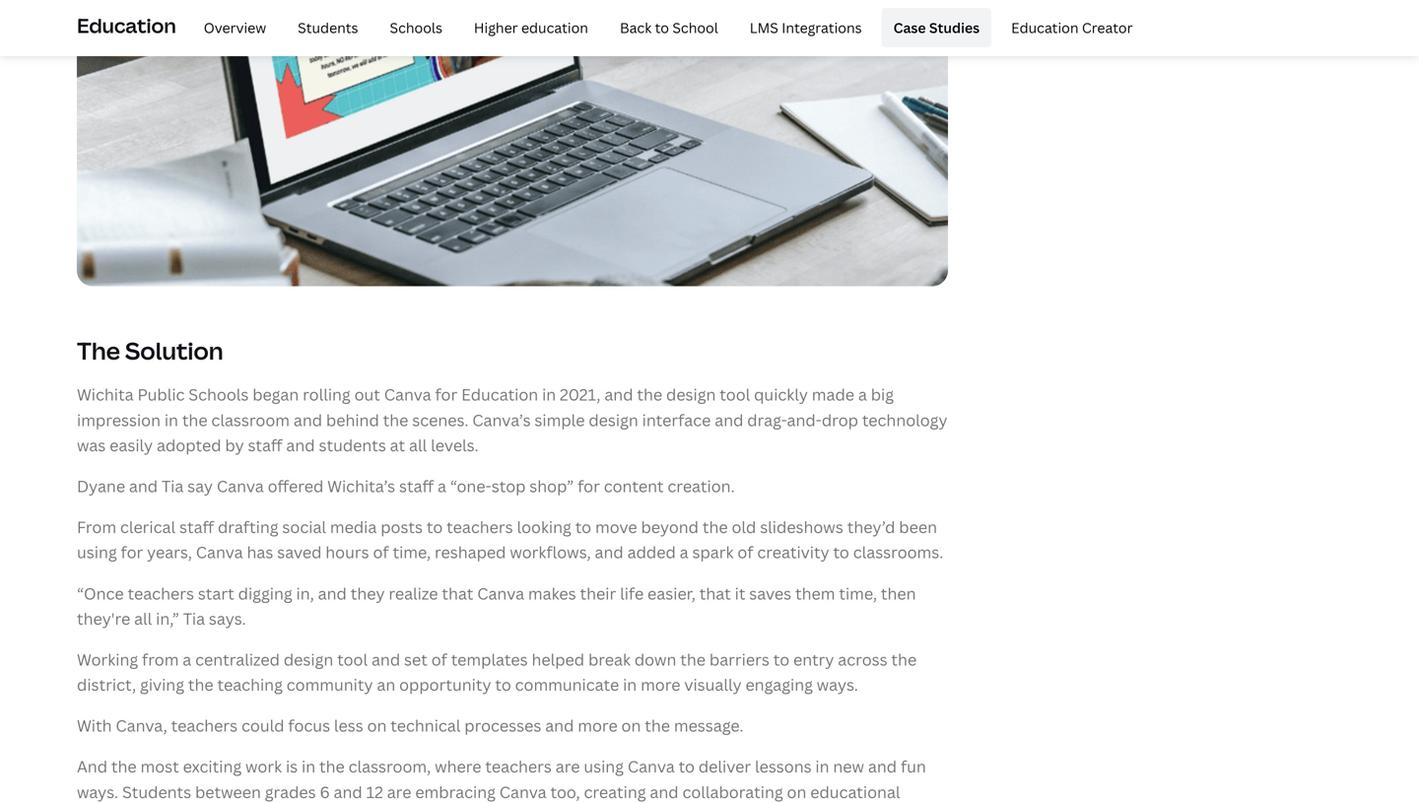 Task type: vqa. For each thing, say whether or not it's contained in the screenshot.
classroom at the bottom of page
yes



Task type: locate. For each thing, give the bounding box(es) containing it.
creating
[[584, 782, 646, 803]]

time, down posts
[[393, 542, 431, 563]]

staff down classroom
[[248, 435, 283, 456]]

and right in,
[[318, 583, 347, 604]]

the up visually at the bottom
[[681, 649, 706, 670]]

the up spark
[[703, 517, 728, 538]]

of inside working from a centralized design tool and set of templates helped break down the barriers to entry across the district, giving the teaching community an opportunity to communicate in more visually engaging ways.
[[432, 649, 447, 670]]

less
[[334, 715, 364, 737]]

time, left then
[[839, 583, 878, 604]]

back to school link
[[608, 8, 730, 47]]

canva,
[[116, 715, 167, 737]]

in up simple
[[542, 384, 556, 405]]

1 horizontal spatial that
[[700, 583, 731, 604]]

scenes.
[[412, 409, 469, 431]]

all inside wichita public schools began rolling out canva for education in 2021, and the design tool quickly made a big impression in the classroom and behind the scenes. canva's simple design interface and drag-and-drop technology was easily adopted by staff and students at all levels.
[[409, 435, 427, 456]]

0 vertical spatial more
[[641, 674, 681, 696]]

using down from
[[77, 542, 117, 563]]

most
[[140, 756, 179, 778]]

easily
[[110, 435, 153, 456]]

posts
[[381, 517, 423, 538]]

on
[[367, 715, 387, 737], [622, 715, 641, 737], [787, 782, 807, 803]]

on up creating
[[622, 715, 641, 737]]

0 horizontal spatial design
[[284, 649, 334, 670]]

workflows,
[[510, 542, 591, 563]]

2 horizontal spatial on
[[787, 782, 807, 803]]

and down rolling at the left of page
[[294, 409, 322, 431]]

1 horizontal spatial staff
[[248, 435, 283, 456]]

on down the lessons
[[787, 782, 807, 803]]

clerical
[[120, 517, 176, 538]]

social
[[282, 517, 326, 538]]

staff
[[248, 435, 283, 456], [399, 476, 434, 497], [179, 517, 214, 538]]

0 vertical spatial all
[[409, 435, 427, 456]]

0 vertical spatial using
[[77, 542, 117, 563]]

the up adopted
[[182, 409, 208, 431]]

more inside working from a centralized design tool and set of templates helped break down the barriers to entry across the district, giving the teaching community an opportunity to communicate in more visually engaging ways.
[[641, 674, 681, 696]]

new
[[834, 756, 865, 778]]

1 horizontal spatial are
[[556, 756, 580, 778]]

canva down reshaped
[[477, 583, 525, 604]]

in down break
[[623, 674, 637, 696]]

tool up community
[[337, 649, 368, 670]]

a inside from clerical staff drafting social media posts to teachers looking to move beyond the old slideshows they'd been using for years, canva has saved hours of time, reshaped workflows, and added a spark of creativity to classrooms.
[[680, 542, 689, 563]]

and-
[[787, 409, 822, 431]]

that left it
[[700, 583, 731, 604]]

to down they'd
[[834, 542, 850, 563]]

teachers up in,"
[[128, 583, 194, 604]]

from
[[142, 649, 179, 670]]

start
[[198, 583, 234, 604]]

the inside from clerical staff drafting social media posts to teachers looking to move beyond the old slideshows they'd been using for years, canva has saved hours of time, reshaped workflows, and added a spark of creativity to classrooms.
[[703, 517, 728, 538]]

students left schools link
[[298, 18, 358, 37]]

in inside working from a centralized design tool and set of templates helped break down the barriers to entry across the district, giving the teaching community an opportunity to communicate in more visually engaging ways.
[[623, 674, 637, 696]]

1 vertical spatial using
[[584, 756, 624, 778]]

students down most
[[122, 782, 191, 803]]

1 vertical spatial schools
[[189, 384, 249, 405]]

to inside "menu bar"
[[655, 18, 669, 37]]

on inside and the most exciting work is in the classroom, where teachers are using canva to deliver lessons in new and fun ways. students between grades 6 and 12 are embracing canva too, creating and collaborating on educationa
[[787, 782, 807, 803]]

giving
[[140, 674, 184, 696]]

1 horizontal spatial more
[[641, 674, 681, 696]]

1 vertical spatial more
[[578, 715, 618, 737]]

time, inside from clerical staff drafting social media posts to teachers looking to move beyond the old slideshows they'd been using for years, canva has saved hours of time, reshaped workflows, and added a spark of creativity to classrooms.
[[393, 542, 431, 563]]

students
[[319, 435, 386, 456]]

the
[[637, 384, 663, 405], [182, 409, 208, 431], [383, 409, 409, 431], [703, 517, 728, 538], [681, 649, 706, 670], [892, 649, 917, 670], [188, 674, 214, 696], [645, 715, 670, 737], [111, 756, 137, 778], [319, 756, 345, 778]]

1 horizontal spatial tool
[[720, 384, 751, 405]]

staff up years,
[[179, 517, 214, 538]]

a right from
[[183, 649, 192, 670]]

across
[[838, 649, 888, 670]]

and
[[605, 384, 634, 405], [294, 409, 322, 431], [715, 409, 744, 431], [286, 435, 315, 456], [129, 476, 158, 497], [595, 542, 624, 563], [318, 583, 347, 604], [372, 649, 400, 670], [545, 715, 574, 737], [869, 756, 897, 778], [334, 782, 363, 803], [650, 782, 679, 803]]

0 vertical spatial design
[[667, 384, 716, 405]]

they're
[[77, 608, 130, 629]]

education
[[77, 12, 176, 39], [1012, 18, 1079, 37], [462, 384, 539, 405]]

are up too,
[[556, 756, 580, 778]]

design up community
[[284, 649, 334, 670]]

0 horizontal spatial that
[[442, 583, 474, 604]]

community
[[287, 674, 373, 696]]

tia left say
[[162, 476, 184, 497]]

public
[[137, 384, 185, 405]]

1 horizontal spatial students
[[298, 18, 358, 37]]

and up an on the bottom of page
[[372, 649, 400, 670]]

2 horizontal spatial education
[[1012, 18, 1079, 37]]

opportunity
[[399, 674, 491, 696]]

1 horizontal spatial all
[[409, 435, 427, 456]]

students inside "menu bar"
[[298, 18, 358, 37]]

for
[[435, 384, 458, 405], [578, 476, 600, 497], [121, 542, 143, 563]]

classroom
[[211, 409, 290, 431]]

0 vertical spatial tia
[[162, 476, 184, 497]]

schools left the higher
[[390, 18, 443, 37]]

a
[[859, 384, 868, 405], [438, 476, 447, 497], [680, 542, 689, 563], [183, 649, 192, 670]]

0 vertical spatial tool
[[720, 384, 751, 405]]

1 horizontal spatial design
[[589, 409, 639, 431]]

1 horizontal spatial education
[[462, 384, 539, 405]]

teachers up reshaped
[[447, 517, 513, 538]]

1 vertical spatial tool
[[337, 649, 368, 670]]

education inside wichita public schools began rolling out canva for education in 2021, and the design tool quickly made a big impression in the classroom and behind the scenes. canva's simple design interface and drag-and-drop technology was easily adopted by staff and students at all levels.
[[462, 384, 539, 405]]

0 horizontal spatial for
[[121, 542, 143, 563]]

tia right in,"
[[183, 608, 205, 629]]

offered
[[268, 476, 324, 497]]

staff up posts
[[399, 476, 434, 497]]

adopted
[[157, 435, 221, 456]]

higher education
[[474, 18, 589, 37]]

content
[[604, 476, 664, 497]]

a left the "one-
[[438, 476, 447, 497]]

education for education
[[77, 12, 176, 39]]

1 vertical spatial tia
[[183, 608, 205, 629]]

more down the communicate
[[578, 715, 618, 737]]

students inside and the most exciting work is in the classroom, where teachers are using canva to deliver lessons in new and fun ways. students between grades 6 and 12 are embracing canva too, creating and collaborating on educationa
[[122, 782, 191, 803]]

wichita's
[[328, 476, 396, 497]]

design down 2021,
[[589, 409, 639, 431]]

in right is
[[302, 756, 316, 778]]

to up engaging
[[774, 649, 790, 670]]

their
[[580, 583, 616, 604]]

2 vertical spatial design
[[284, 649, 334, 670]]

of down old
[[738, 542, 754, 563]]

helped
[[532, 649, 585, 670]]

2 vertical spatial for
[[121, 542, 143, 563]]

1 horizontal spatial for
[[435, 384, 458, 405]]

been
[[900, 517, 938, 538]]

and the most exciting work is in the classroom, where teachers are using canva to deliver lessons in new and fun ways. students between grades 6 and 12 are embracing canva too, creating and collaborating on educationa
[[77, 756, 927, 804]]

and left fun
[[869, 756, 897, 778]]

ways. down entry
[[817, 674, 859, 696]]

grades
[[265, 782, 316, 803]]

processes
[[465, 715, 542, 737]]

menu bar
[[184, 8, 1145, 47]]

1 vertical spatial all
[[134, 608, 152, 629]]

and down move
[[595, 542, 624, 563]]

0 vertical spatial for
[[435, 384, 458, 405]]

higher
[[474, 18, 518, 37]]

of
[[373, 542, 389, 563], [738, 542, 754, 563], [432, 649, 447, 670]]

to right back
[[655, 18, 669, 37]]

for up scenes.
[[435, 384, 458, 405]]

0 vertical spatial staff
[[248, 435, 283, 456]]

for right shop"
[[578, 476, 600, 497]]

"once teachers start digging in, and they realize that canva makes their life easier, that it saves them time, then they're all in," tia says.
[[77, 583, 916, 629]]

schools inside "menu bar"
[[390, 18, 443, 37]]

canva inside from clerical staff drafting social media posts to teachers looking to move beyond the old slideshows they'd been using for years, canva has saved hours of time, reshaped workflows, and added a spark of creativity to classrooms.
[[196, 542, 243, 563]]

design up interface
[[667, 384, 716, 405]]

tool up drag-
[[720, 384, 751, 405]]

tool inside wichita public schools began rolling out canva for education in 2021, and the design tool quickly made a big impression in the classroom and behind the scenes. canva's simple design interface and drag-and-drop technology was easily adopted by staff and students at all levels.
[[720, 384, 751, 405]]

visually
[[685, 674, 742, 696]]

1 vertical spatial time,
[[839, 583, 878, 604]]

0 horizontal spatial tool
[[337, 649, 368, 670]]

0 horizontal spatial using
[[77, 542, 117, 563]]

using up creating
[[584, 756, 624, 778]]

message.
[[674, 715, 744, 737]]

technical
[[391, 715, 461, 737]]

0 horizontal spatial are
[[387, 782, 412, 803]]

teachers down processes
[[485, 756, 552, 778]]

0 vertical spatial schools
[[390, 18, 443, 37]]

0 horizontal spatial education
[[77, 12, 176, 39]]

canva down drafting
[[196, 542, 243, 563]]

0 horizontal spatial time,
[[393, 542, 431, 563]]

time, inside the "once teachers start digging in, and they realize that canva makes their life easier, that it saves them time, then they're all in," tia says.
[[839, 583, 878, 604]]

0 horizontal spatial students
[[122, 782, 191, 803]]

and inside the "once teachers start digging in, and they realize that canva makes their life easier, that it saves them time, then they're all in," tia says.
[[318, 583, 347, 604]]

6
[[320, 782, 330, 803]]

0 horizontal spatial ways.
[[77, 782, 118, 803]]

back to school
[[620, 18, 719, 37]]

1 horizontal spatial of
[[432, 649, 447, 670]]

for inside wichita public schools began rolling out canva for education in 2021, and the design tool quickly made a big impression in the classroom and behind the scenes. canva's simple design interface and drag-and-drop technology was easily adopted by staff and students at all levels.
[[435, 384, 458, 405]]

tool
[[720, 384, 751, 405], [337, 649, 368, 670]]

and
[[77, 756, 107, 778]]

of right the set
[[432, 649, 447, 670]]

0 horizontal spatial more
[[578, 715, 618, 737]]

and up clerical
[[129, 476, 158, 497]]

canva right out
[[384, 384, 431, 405]]

break
[[589, 649, 631, 670]]

them
[[796, 583, 836, 604]]

the up "at"
[[383, 409, 409, 431]]

saves
[[750, 583, 792, 604]]

1 vertical spatial staff
[[399, 476, 434, 497]]

1 vertical spatial for
[[578, 476, 600, 497]]

1 vertical spatial ways.
[[77, 782, 118, 803]]

on right less on the bottom left of page
[[367, 715, 387, 737]]

2 vertical spatial staff
[[179, 517, 214, 538]]

1 horizontal spatial ways.
[[817, 674, 859, 696]]

canva right say
[[217, 476, 264, 497]]

the up 6
[[319, 756, 345, 778]]

drafting
[[218, 517, 279, 538]]

that
[[442, 583, 474, 604], [700, 583, 731, 604]]

0 vertical spatial time,
[[393, 542, 431, 563]]

using inside and the most exciting work is in the classroom, where teachers are using canva to deliver lessons in new and fun ways. students between grades 6 and 12 are embracing canva too, creating and collaborating on educationa
[[584, 756, 624, 778]]

0 horizontal spatial all
[[134, 608, 152, 629]]

1 horizontal spatial schools
[[390, 18, 443, 37]]

1 horizontal spatial time,
[[839, 583, 878, 604]]

that down reshaped
[[442, 583, 474, 604]]

0 vertical spatial ways.
[[817, 674, 859, 696]]

schools up classroom
[[189, 384, 249, 405]]

1 vertical spatial students
[[122, 782, 191, 803]]

more down the down
[[641, 674, 681, 696]]

canva
[[384, 384, 431, 405], [217, 476, 264, 497], [196, 542, 243, 563], [477, 583, 525, 604], [628, 756, 675, 778], [500, 782, 547, 803]]

1 vertical spatial are
[[387, 782, 412, 803]]

all inside the "once teachers start digging in, and they realize that canva makes their life easier, that it saves them time, then they're all in," tia says.
[[134, 608, 152, 629]]

lessons
[[755, 756, 812, 778]]

for down clerical
[[121, 542, 143, 563]]

all left in,"
[[134, 608, 152, 629]]

canva inside the "once teachers start digging in, and they realize that canva makes their life easier, that it saves them time, then they're all in," tia says.
[[477, 583, 525, 604]]

quickly
[[754, 384, 808, 405]]

wichita
[[77, 384, 134, 405]]

made
[[812, 384, 855, 405]]

2 horizontal spatial design
[[667, 384, 716, 405]]

ways. down the and
[[77, 782, 118, 803]]

1 that from the left
[[442, 583, 474, 604]]

a left spark
[[680, 542, 689, 563]]

0 vertical spatial students
[[298, 18, 358, 37]]

down
[[635, 649, 677, 670]]

schools
[[390, 18, 443, 37], [189, 384, 249, 405]]

0 horizontal spatial staff
[[179, 517, 214, 538]]

says.
[[209, 608, 246, 629]]

design
[[667, 384, 716, 405], [589, 409, 639, 431], [284, 649, 334, 670]]

to left deliver
[[679, 756, 695, 778]]

all right "at"
[[409, 435, 427, 456]]

the left 'message.'
[[645, 715, 670, 737]]

the right across
[[892, 649, 917, 670]]

are right 12
[[387, 782, 412, 803]]

a left big
[[859, 384, 868, 405]]

education inside "menu bar"
[[1012, 18, 1079, 37]]

0 horizontal spatial schools
[[189, 384, 249, 405]]

of down posts
[[373, 542, 389, 563]]

centralized
[[195, 649, 280, 670]]

too,
[[551, 782, 580, 803]]

1 horizontal spatial using
[[584, 756, 624, 778]]

by
[[225, 435, 244, 456]]



Task type: describe. For each thing, give the bounding box(es) containing it.
solution
[[125, 335, 223, 367]]

canva inside wichita public schools began rolling out canva for education in 2021, and the design tool quickly made a big impression in the classroom and behind the scenes. canva's simple design interface and drag-and-drop technology was easily adopted by staff and students at all levels.
[[384, 384, 431, 405]]

with
[[77, 715, 112, 737]]

technology
[[863, 409, 948, 431]]

media
[[330, 517, 377, 538]]

in left new
[[816, 756, 830, 778]]

the right the and
[[111, 756, 137, 778]]

2021,
[[560, 384, 601, 405]]

work
[[246, 756, 282, 778]]

school
[[673, 18, 719, 37]]

to left move
[[576, 517, 592, 538]]

easier,
[[648, 583, 696, 604]]

canva's
[[473, 409, 531, 431]]

education creator
[[1012, 18, 1133, 37]]

creation.
[[668, 476, 735, 497]]

education for education creator
[[1012, 18, 1079, 37]]

and inside from clerical staff drafting social media posts to teachers looking to move beyond the old slideshows they'd been using for years, canva has saved hours of time, reshaped workflows, and added a spark of creativity to classrooms.
[[595, 542, 624, 563]]

staff inside from clerical staff drafting social media posts to teachers looking to move beyond the old slideshows they'd been using for years, canva has saved hours of time, reshaped workflows, and added a spark of creativity to classrooms.
[[179, 517, 214, 538]]

life
[[620, 583, 644, 604]]

2 horizontal spatial of
[[738, 542, 754, 563]]

dyane and tia say canva offered wichita's staff a "one-stop shop" for content creation.
[[77, 476, 735, 497]]

"once
[[77, 583, 124, 604]]

tia inside the "once teachers start digging in, and they realize that canva makes their life easier, that it saves them time, then they're all in," tia says.
[[183, 608, 205, 629]]

behind
[[326, 409, 379, 431]]

0 horizontal spatial on
[[367, 715, 387, 737]]

higher education link
[[462, 8, 600, 47]]

the up interface
[[637, 384, 663, 405]]

education
[[522, 18, 589, 37]]

was
[[77, 435, 106, 456]]

added
[[628, 542, 676, 563]]

2 that from the left
[[700, 583, 731, 604]]

"one-
[[450, 476, 492, 497]]

teachers inside and the most exciting work is in the classroom, where teachers are using canva to deliver lessons in new and fun ways. students between grades 6 and 12 are embracing canva too, creating and collaborating on educationa
[[485, 756, 552, 778]]

and right creating
[[650, 782, 679, 803]]

from
[[77, 517, 116, 538]]

it
[[735, 583, 746, 604]]

overview link
[[192, 8, 278, 47]]

move
[[595, 517, 638, 538]]

for inside from clerical staff drafting social media posts to teachers looking to move beyond the old slideshows they'd been using for years, canva has saved hours of time, reshaped workflows, and added a spark of creativity to classrooms.
[[121, 542, 143, 563]]

slideshows
[[760, 517, 844, 538]]

teachers inside the "once teachers start digging in, and they realize that canva makes their life easier, that it saves them time, then they're all in," tia says.
[[128, 583, 194, 604]]

tool inside working from a centralized design tool and set of templates helped break down the barriers to entry across the district, giving the teaching community an opportunity to communicate in more visually engaging ways.
[[337, 649, 368, 670]]

and inside working from a centralized design tool and set of templates helped break down the barriers to entry across the district, giving the teaching community an opportunity to communicate in more visually engaging ways.
[[372, 649, 400, 670]]

makes
[[528, 583, 576, 604]]

12
[[366, 782, 383, 803]]

they'd
[[848, 517, 896, 538]]

deliver
[[699, 756, 751, 778]]

is
[[286, 756, 298, 778]]

spark
[[693, 542, 734, 563]]

with canva, teachers could focus less on technical processes and more on the message.
[[77, 715, 744, 737]]

using inside from clerical staff drafting social media posts to teachers looking to move beyond the old slideshows they'd been using for years, canva has saved hours of time, reshaped workflows, and added a spark of creativity to classrooms.
[[77, 542, 117, 563]]

design inside working from a centralized design tool and set of templates helped break down the barriers to entry across the district, giving the teaching community an opportunity to communicate in more visually engaging ways.
[[284, 649, 334, 670]]

wichita public schools began rolling out canva for education in 2021, and the design tool quickly made a big impression in the classroom and behind the scenes. canva's simple design interface and drag-and-drop technology was easily adopted by staff and students at all levels.
[[77, 384, 948, 456]]

ways. inside and the most exciting work is in the classroom, where teachers are using canva to deliver lessons in new and fun ways. students between grades 6 and 12 are embracing canva too, creating and collaborating on educationa
[[77, 782, 118, 803]]

out
[[355, 384, 380, 405]]

and right 2021,
[[605, 384, 634, 405]]

teachers inside from clerical staff drafting social media posts to teachers looking to move beyond the old slideshows they'd been using for years, canva has saved hours of time, reshaped workflows, and added a spark of creativity to classrooms.
[[447, 517, 513, 538]]

ways. inside working from a centralized design tool and set of templates helped break down the barriers to entry across the district, giving the teaching community an opportunity to communicate in more visually engaging ways.
[[817, 674, 859, 696]]

fun
[[901, 756, 927, 778]]

canva up creating
[[628, 756, 675, 778]]

then
[[881, 583, 916, 604]]

in down public
[[165, 409, 178, 431]]

began
[[253, 384, 299, 405]]

focus
[[288, 715, 330, 737]]

drag-
[[748, 409, 787, 431]]

exciting
[[183, 756, 242, 778]]

the
[[77, 335, 120, 367]]

classroom,
[[349, 756, 431, 778]]

menu bar containing overview
[[184, 8, 1145, 47]]

in,
[[296, 583, 314, 604]]

templates
[[451, 649, 528, 670]]

they
[[351, 583, 385, 604]]

0 vertical spatial are
[[556, 756, 580, 778]]

integrations
[[782, 18, 862, 37]]

a inside working from a centralized design tool and set of templates helped break down the barriers to entry across the district, giving the teaching community an opportunity to communicate in more visually engaging ways.
[[183, 649, 192, 670]]

collaborating
[[683, 782, 784, 803]]

and down the communicate
[[545, 715, 574, 737]]

canva left too,
[[500, 782, 547, 803]]

the right the giving
[[188, 674, 214, 696]]

set
[[404, 649, 428, 670]]

to right posts
[[427, 517, 443, 538]]

in,"
[[156, 608, 179, 629]]

say
[[188, 476, 213, 497]]

back
[[620, 18, 652, 37]]

0 horizontal spatial of
[[373, 542, 389, 563]]

teachers up exciting
[[171, 715, 238, 737]]

studies
[[930, 18, 980, 37]]

and up "offered"
[[286, 435, 315, 456]]

overview
[[204, 18, 266, 37]]

working from a centralized design tool and set of templates helped break down the barriers to entry across the district, giving the teaching community an opportunity to communicate in more visually engaging ways.
[[77, 649, 917, 696]]

shop"
[[530, 476, 574, 497]]

saved
[[277, 542, 322, 563]]

an
[[377, 674, 396, 696]]

schools inside wichita public schools began rolling out canva for education in 2021, and the design tool quickly made a big impression in the classroom and behind the scenes. canva's simple design interface and drag-and-drop technology was easily adopted by staff and students at all levels.
[[189, 384, 249, 405]]

barriers
[[710, 649, 770, 670]]

where
[[435, 756, 482, 778]]

big
[[871, 384, 894, 405]]

looking
[[517, 517, 572, 538]]

case
[[894, 18, 926, 37]]

hours
[[326, 542, 369, 563]]

lms
[[750, 18, 779, 37]]

at
[[390, 435, 405, 456]]

to down templates
[[495, 674, 511, 696]]

1 horizontal spatial on
[[622, 715, 641, 737]]

lms integrations link
[[738, 8, 874, 47]]

has
[[247, 542, 273, 563]]

1 vertical spatial design
[[589, 409, 639, 431]]

2 horizontal spatial for
[[578, 476, 600, 497]]

to inside and the most exciting work is in the classroom, where teachers are using canva to deliver lessons in new and fun ways. students between grades 6 and 12 are embracing canva too, creating and collaborating on educationa
[[679, 756, 695, 778]]

case studies
[[894, 18, 980, 37]]

education creator link
[[1000, 8, 1145, 47]]

and right 6
[[334, 782, 363, 803]]

staff inside wichita public schools began rolling out canva for education in 2021, and the design tool quickly made a big impression in the classroom and behind the scenes. canva's simple design interface and drag-and-drop technology was easily adopted by staff and students at all levels.
[[248, 435, 283, 456]]

simple
[[535, 409, 585, 431]]

schools link
[[378, 8, 454, 47]]

between
[[195, 782, 261, 803]]

2 horizontal spatial staff
[[399, 476, 434, 497]]

district,
[[77, 674, 136, 696]]

communicate
[[515, 674, 619, 696]]

realize
[[389, 583, 438, 604]]

a inside wichita public schools began rolling out canva for education in 2021, and the design tool quickly made a big impression in the classroom and behind the scenes. canva's simple design interface and drag-and-drop technology was easily adopted by staff and students at all levels.
[[859, 384, 868, 405]]

and left drag-
[[715, 409, 744, 431]]

teaching
[[217, 674, 283, 696]]



